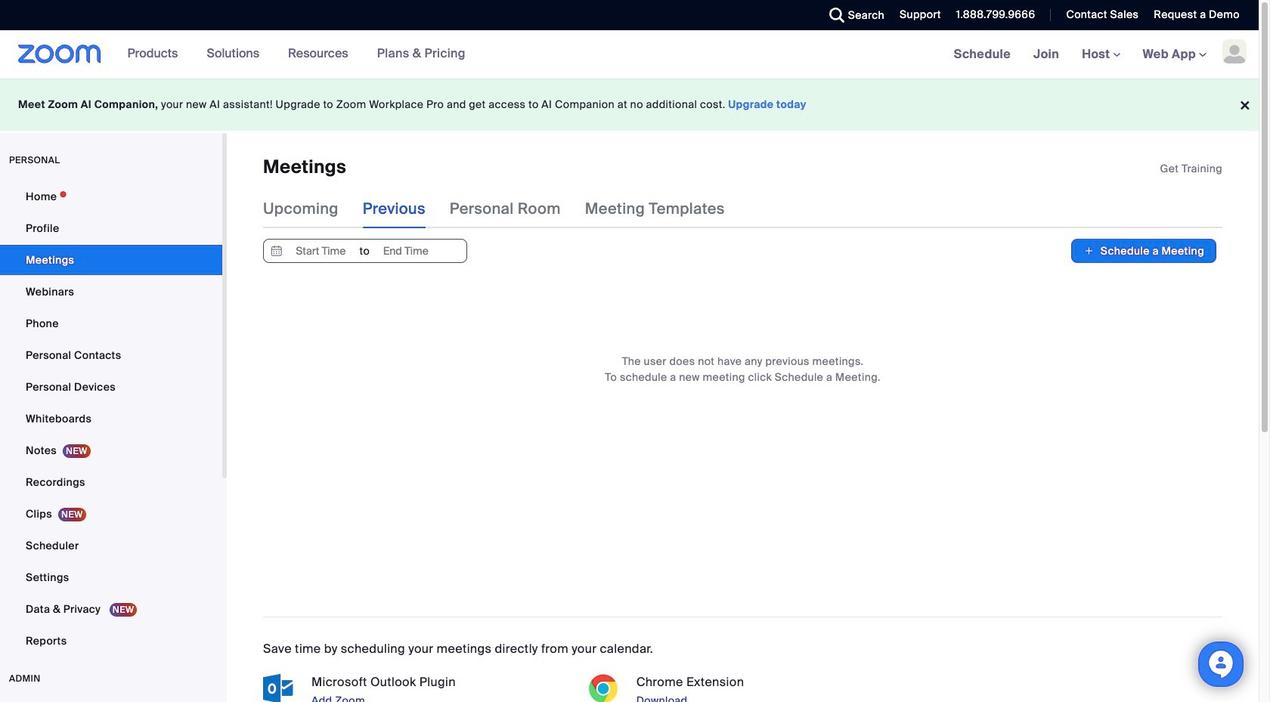 Task type: vqa. For each thing, say whether or not it's contained in the screenshot.
right image
no



Task type: locate. For each thing, give the bounding box(es) containing it.
menu item
[[0, 700, 222, 703]]

banner
[[0, 30, 1259, 79]]

tabs of meeting tab list
[[263, 189, 749, 229]]

zoom logo image
[[18, 45, 101, 64]]

application
[[1161, 161, 1223, 176]]

footer
[[0, 79, 1259, 131]]



Task type: describe. For each thing, give the bounding box(es) containing it.
personal menu menu
[[0, 182, 222, 658]]

Date Range Picker Start field
[[286, 240, 356, 263]]

add image
[[1084, 244, 1095, 259]]

date image
[[268, 240, 286, 263]]

Date Range Picker End field
[[371, 240, 441, 263]]

meetings navigation
[[943, 30, 1259, 79]]

product information navigation
[[116, 30, 477, 79]]

profile picture image
[[1223, 39, 1247, 64]]



